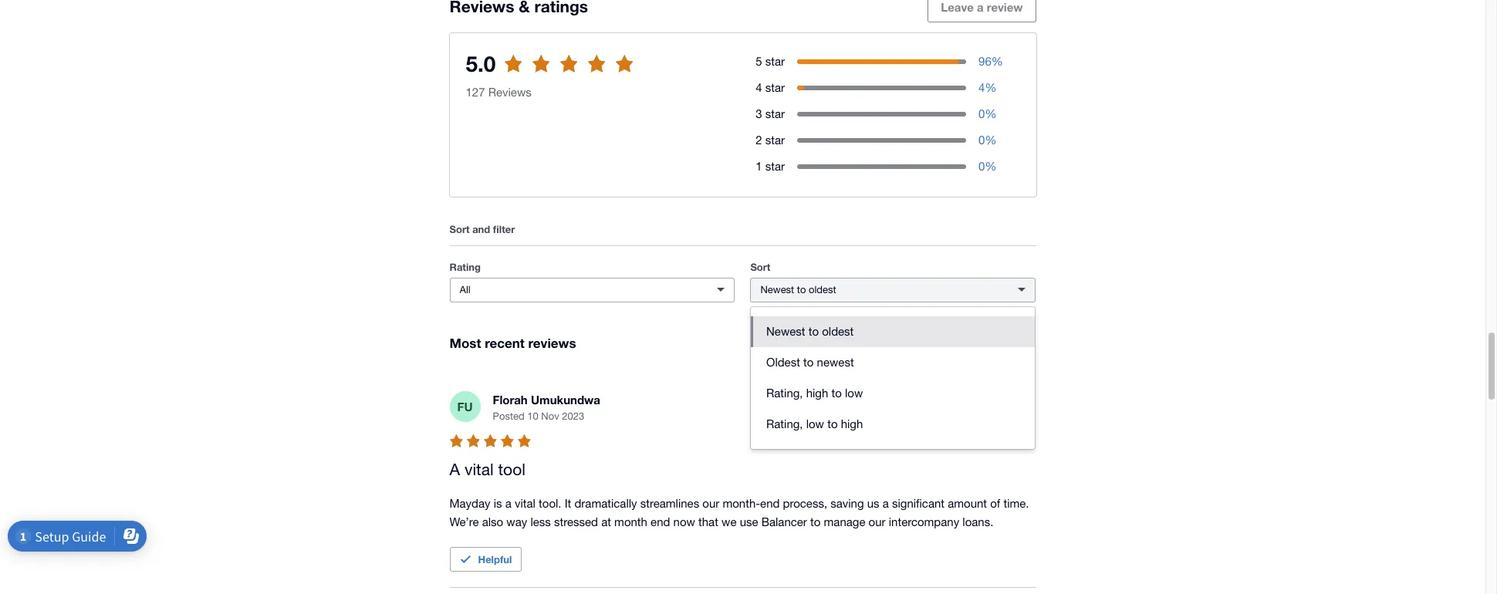 Task type: vqa. For each thing, say whether or not it's contained in the screenshot.
the bottommost vital
yes



Task type: locate. For each thing, give the bounding box(es) containing it.
high down rating, high to low
[[841, 418, 863, 431]]

month
[[615, 516, 648, 529]]

1 vertical spatial sort
[[751, 261, 771, 273]]

% for 3 star
[[986, 107, 997, 120]]

2 horizontal spatial a
[[978, 0, 984, 14]]

newest to oldest
[[761, 284, 837, 296], [767, 325, 854, 338]]

rating, down rating, high to low
[[767, 418, 803, 431]]

reviews for recent
[[529, 335, 576, 351]]

3 0 % from the top
[[979, 160, 997, 173]]

filter
[[493, 223, 515, 235]]

2 4 from the left
[[979, 81, 986, 94]]

group
[[751, 307, 1035, 449]]

0 vertical spatial our
[[703, 497, 720, 510]]

recent
[[485, 335, 525, 351]]

oldest to newest
[[767, 356, 854, 369]]

a inside button
[[978, 0, 984, 14]]

us
[[868, 497, 880, 510]]

4 %
[[979, 81, 997, 94]]

helpful button
[[450, 547, 522, 572]]

reviews
[[489, 86, 532, 99]]

end
[[761, 497, 780, 510], [651, 516, 670, 529]]

rating, inside rating, high to low button
[[767, 387, 803, 400]]

a vital tool
[[450, 460, 526, 479]]

5.0
[[466, 51, 496, 76]]

96
[[979, 55, 992, 68]]

newest
[[761, 284, 795, 296], [767, 325, 806, 338]]

a right us
[[883, 497, 889, 510]]

1 horizontal spatial our
[[869, 516, 886, 529]]

saving
[[831, 497, 864, 510]]

that
[[699, 516, 719, 529]]

to
[[515, 66, 526, 80], [797, 284, 806, 296], [809, 325, 819, 338], [804, 356, 814, 369], [832, 387, 842, 400], [828, 418, 838, 431], [811, 516, 821, 529]]

0 horizontal spatial low
[[807, 418, 825, 431]]

0 vertical spatial low
[[845, 387, 863, 400]]

sort
[[450, 223, 470, 235], [751, 261, 771, 273]]

stressed
[[554, 516, 598, 529]]

0 vertical spatial rating,
[[767, 387, 803, 400]]

1 vertical spatial vital
[[515, 497, 536, 510]]

0 % for 3 star
[[979, 107, 997, 120]]

our down us
[[869, 516, 886, 529]]

rating, down oldest
[[767, 387, 803, 400]]

4 star from the top
[[766, 133, 785, 147]]

3 star from the top
[[766, 107, 785, 120]]

a right the leave
[[978, 0, 984, 14]]

now
[[674, 516, 696, 529]]

vital right a on the bottom of the page
[[465, 460, 494, 479]]

5
[[756, 55, 762, 68]]

newest to oldest button
[[751, 278, 1036, 303]]

leave a review button
[[928, 0, 1037, 23]]

1 vertical spatial high
[[841, 418, 863, 431]]

0 vertical spatial high
[[807, 387, 829, 400]]

0 vertical spatial oldest
[[809, 284, 837, 296]]

a
[[450, 460, 460, 479]]

0 % for 1 star
[[979, 160, 997, 173]]

process,
[[783, 497, 828, 510]]

2 vertical spatial 0 %
[[979, 160, 997, 173]]

rating,
[[767, 387, 803, 400], [767, 418, 803, 431]]

0
[[979, 107, 986, 120], [979, 133, 986, 147], [979, 160, 986, 173]]

low inside button
[[845, 387, 863, 400]]

our up that at the bottom left
[[703, 497, 720, 510]]

newest to oldest inside popup button
[[761, 284, 837, 296]]

1 vertical spatial our
[[869, 516, 886, 529]]

at
[[602, 516, 611, 529]]

star for 4 star
[[766, 81, 785, 94]]

%
[[992, 55, 1004, 68], [986, 81, 997, 94], [986, 107, 997, 120], [986, 133, 997, 147], [986, 160, 997, 173]]

1 rating, from the top
[[767, 387, 803, 400]]

newest inside popup button
[[761, 284, 795, 296]]

1 vertical spatial newest
[[767, 325, 806, 338]]

3 star
[[756, 107, 785, 120]]

4 for 4 star
[[756, 81, 762, 94]]

0 vertical spatial 0
[[979, 107, 986, 120]]

high up the rating, low to high at the bottom right of the page
[[807, 387, 829, 400]]

intercompany
[[889, 516, 960, 529]]

end down streamlines on the left of the page
[[651, 516, 670, 529]]

a
[[978, 0, 984, 14], [506, 497, 512, 510], [883, 497, 889, 510]]

2 0 % from the top
[[979, 133, 997, 147]]

star
[[766, 55, 785, 68], [766, 81, 785, 94], [766, 107, 785, 120], [766, 133, 785, 147], [766, 160, 785, 173]]

oldest up oldest to newest
[[809, 284, 837, 296]]

1 0 from the top
[[979, 107, 986, 120]]

vital
[[465, 460, 494, 479], [515, 497, 536, 510]]

our
[[703, 497, 720, 510], [869, 516, 886, 529]]

reviews
[[529, 66, 572, 80], [529, 335, 576, 351]]

0 horizontal spatial high
[[807, 387, 829, 400]]

1 vertical spatial rating,
[[767, 418, 803, 431]]

0 vertical spatial end
[[761, 497, 780, 510]]

oldest inside button
[[822, 325, 854, 338]]

1 0 % from the top
[[979, 107, 997, 120]]

0 horizontal spatial our
[[703, 497, 720, 510]]

skip
[[488, 66, 512, 80]]

vital up way
[[515, 497, 536, 510]]

skip to reviews list
[[488, 66, 591, 80]]

1 star
[[756, 160, 785, 173]]

star for 5 star
[[766, 55, 785, 68]]

high
[[807, 387, 829, 400], [841, 418, 863, 431]]

2 rating, from the top
[[767, 418, 803, 431]]

star down 5 star
[[766, 81, 785, 94]]

oldest
[[767, 356, 801, 369]]

reviews right recent
[[529, 335, 576, 351]]

oldest inside popup button
[[809, 284, 837, 296]]

4 down 5
[[756, 81, 762, 94]]

1 horizontal spatial high
[[841, 418, 863, 431]]

newest inside button
[[767, 325, 806, 338]]

0 vertical spatial vital
[[465, 460, 494, 479]]

2023
[[562, 411, 585, 422]]

oldest
[[809, 284, 837, 296], [822, 325, 854, 338]]

star right the 3
[[766, 107, 785, 120]]

star right 1
[[766, 160, 785, 173]]

loans.
[[963, 516, 994, 529]]

newest to oldest inside button
[[767, 325, 854, 338]]

florah
[[493, 393, 528, 407]]

rating, inside rating, low to high button
[[767, 418, 803, 431]]

1 horizontal spatial vital
[[515, 497, 536, 510]]

0 horizontal spatial 4
[[756, 81, 762, 94]]

0 for 2 star
[[979, 133, 986, 147]]

low down rating, high to low
[[807, 418, 825, 431]]

end up balancer
[[761, 497, 780, 510]]

star right 2
[[766, 133, 785, 147]]

0 vertical spatial 0 %
[[979, 107, 997, 120]]

0 horizontal spatial a
[[506, 497, 512, 510]]

rating, high to low button
[[751, 378, 1035, 409]]

1 vertical spatial low
[[807, 418, 825, 431]]

rating, low to high button
[[751, 409, 1035, 440]]

manage
[[824, 516, 866, 529]]

1 vertical spatial 0 %
[[979, 133, 997, 147]]

low
[[845, 387, 863, 400], [807, 418, 825, 431]]

2 star from the top
[[766, 81, 785, 94]]

1 horizontal spatial end
[[761, 497, 780, 510]]

1 star from the top
[[766, 55, 785, 68]]

0 horizontal spatial sort
[[450, 223, 470, 235]]

a right is
[[506, 497, 512, 510]]

list box
[[751, 307, 1035, 449]]

0 vertical spatial sort
[[450, 223, 470, 235]]

4 for 4 %
[[979, 81, 986, 94]]

0 for 3 star
[[979, 107, 986, 120]]

0 %
[[979, 107, 997, 120], [979, 133, 997, 147], [979, 160, 997, 173]]

1 vertical spatial reviews
[[529, 335, 576, 351]]

3 0 from the top
[[979, 160, 986, 173]]

0 % for 2 star
[[979, 133, 997, 147]]

1 vertical spatial oldest
[[822, 325, 854, 338]]

low down newest
[[845, 387, 863, 400]]

% for 2 star
[[986, 133, 997, 147]]

we're
[[450, 516, 479, 529]]

1 horizontal spatial low
[[845, 387, 863, 400]]

star right 5
[[766, 55, 785, 68]]

and
[[473, 223, 490, 235]]

5 star from the top
[[766, 160, 785, 173]]

1 horizontal spatial 4
[[979, 81, 986, 94]]

0 vertical spatial reviews
[[529, 66, 572, 80]]

1 4 from the left
[[756, 81, 762, 94]]

4
[[756, 81, 762, 94], [979, 81, 986, 94]]

% for 5 star
[[992, 55, 1004, 68]]

% for 1 star
[[986, 160, 997, 173]]

1 vertical spatial end
[[651, 516, 670, 529]]

significant
[[893, 497, 945, 510]]

3
[[756, 107, 762, 120]]

0 vertical spatial newest to oldest
[[761, 284, 837, 296]]

oldest up newest
[[822, 325, 854, 338]]

127 reviews
[[466, 86, 532, 99]]

1 vertical spatial newest to oldest
[[767, 325, 854, 338]]

0 vertical spatial newest
[[761, 284, 795, 296]]

florah umukundwa posted 10 nov 2023
[[493, 393, 601, 422]]

1 horizontal spatial sort
[[751, 261, 771, 273]]

2 0 from the top
[[979, 133, 986, 147]]

oldest for newest to oldest popup button
[[809, 284, 837, 296]]

4 down 96
[[979, 81, 986, 94]]

2 vertical spatial 0
[[979, 160, 986, 173]]

high inside button
[[807, 387, 829, 400]]

it
[[565, 497, 572, 510]]

reviews left list
[[529, 66, 572, 80]]

1 vertical spatial 0
[[979, 133, 986, 147]]

month-
[[723, 497, 761, 510]]

newest to oldest for newest to oldest button
[[767, 325, 854, 338]]



Task type: describe. For each thing, give the bounding box(es) containing it.
is
[[494, 497, 502, 510]]

low inside button
[[807, 418, 825, 431]]

2 star
[[756, 133, 785, 147]]

0 for 1 star
[[979, 160, 986, 173]]

review
[[987, 0, 1023, 14]]

most
[[450, 335, 481, 351]]

oldest for newest to oldest button
[[822, 325, 854, 338]]

we
[[722, 516, 737, 529]]

newest
[[817, 356, 854, 369]]

leave
[[941, 0, 974, 14]]

tool
[[498, 460, 526, 479]]

tool.
[[539, 497, 562, 510]]

reviews for to
[[529, 66, 572, 80]]

most recent reviews
[[450, 335, 576, 351]]

0 horizontal spatial vital
[[465, 460, 494, 479]]

helpful
[[478, 554, 512, 566]]

5 star
[[756, 55, 785, 68]]

rating, for rating, low to high
[[767, 418, 803, 431]]

star for 2 star
[[766, 133, 785, 147]]

all button
[[450, 278, 735, 303]]

sort for sort
[[751, 261, 771, 273]]

list box containing newest to oldest
[[751, 307, 1035, 449]]

leave a review
[[941, 0, 1023, 14]]

balancer
[[762, 516, 808, 529]]

rating, for rating, high to low
[[767, 387, 803, 400]]

time.
[[1004, 497, 1030, 510]]

vital inside mayday is a vital tool. it dramatically streamlines our month-end process, saving us a significant amount of time. we're also way less stressed at month end now that we use balancer to manage our intercompany loans.
[[515, 497, 536, 510]]

rating
[[450, 261, 481, 273]]

to inside button
[[828, 418, 838, 431]]

skip to reviews list link
[[474, 58, 604, 89]]

star for 1 star
[[766, 160, 785, 173]]

also
[[482, 516, 504, 529]]

fu
[[457, 400, 473, 414]]

posted
[[493, 411, 525, 422]]

1
[[756, 160, 762, 173]]

nov
[[542, 411, 560, 422]]

list
[[575, 66, 591, 80]]

sort for sort and filter
[[450, 223, 470, 235]]

rating, high to low
[[767, 387, 863, 400]]

newest for newest to oldest button
[[767, 325, 806, 338]]

sort and filter
[[450, 223, 515, 235]]

10
[[528, 411, 539, 422]]

newest to oldest button
[[751, 316, 1035, 347]]

umukundwa
[[531, 393, 601, 407]]

newest for newest to oldest popup button
[[761, 284, 795, 296]]

of
[[991, 497, 1001, 510]]

way
[[507, 516, 528, 529]]

high inside button
[[841, 418, 863, 431]]

less
[[531, 516, 551, 529]]

to inside popup button
[[797, 284, 806, 296]]

newest to oldest for newest to oldest popup button
[[761, 284, 837, 296]]

to inside mayday is a vital tool. it dramatically streamlines our month-end process, saving us a significant amount of time. we're also way less stressed at month end now that we use balancer to manage our intercompany loans.
[[811, 516, 821, 529]]

4 star
[[756, 81, 785, 94]]

mayday
[[450, 497, 491, 510]]

use
[[740, 516, 759, 529]]

star for 3 star
[[766, 107, 785, 120]]

96 %
[[979, 55, 1004, 68]]

streamlines
[[641, 497, 700, 510]]

127
[[466, 86, 485, 99]]

1 horizontal spatial a
[[883, 497, 889, 510]]

oldest to newest button
[[751, 347, 1035, 378]]

group containing newest to oldest
[[751, 307, 1035, 449]]

dramatically
[[575, 497, 637, 510]]

all
[[460, 284, 471, 296]]

rating, low to high
[[767, 418, 863, 431]]

% for 4 star
[[986, 81, 997, 94]]

amount
[[948, 497, 988, 510]]

0 horizontal spatial end
[[651, 516, 670, 529]]

mayday is a vital tool. it dramatically streamlines our month-end process, saving us a significant amount of time. we're also way less stressed at month end now that we use balancer to manage our intercompany loans.
[[450, 497, 1033, 529]]

2
[[756, 133, 762, 147]]



